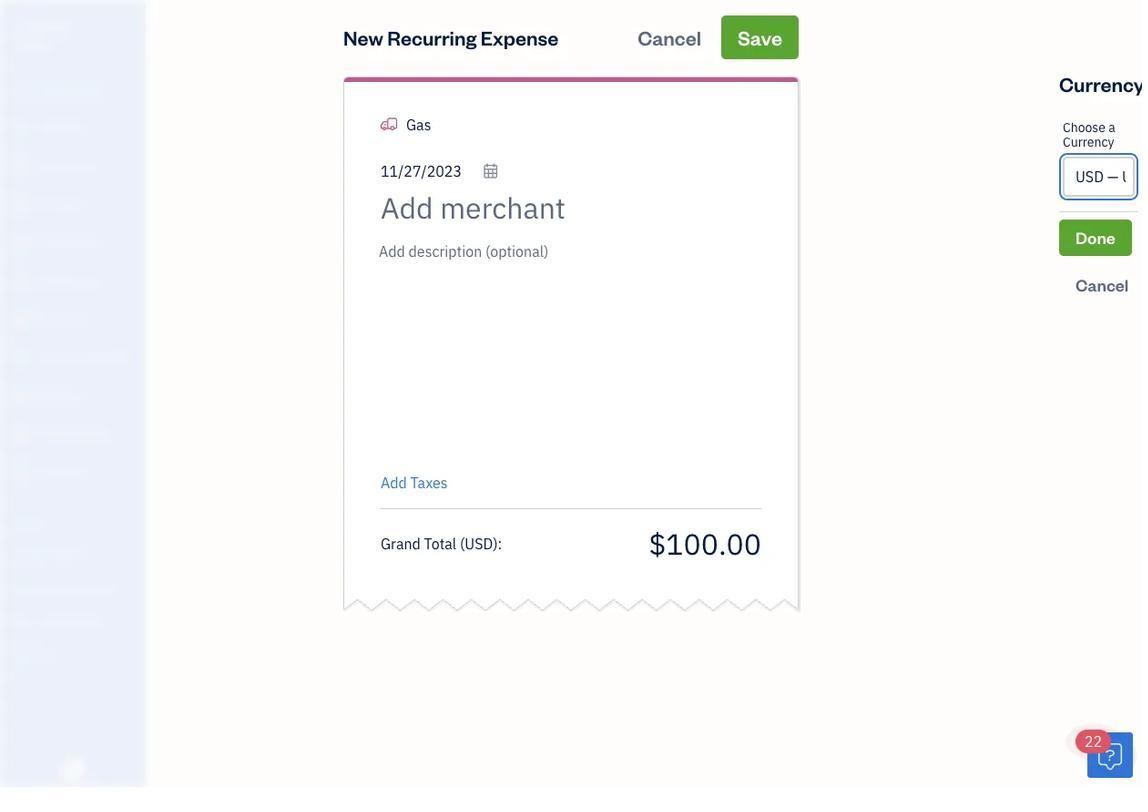 Task type: vqa. For each thing, say whether or not it's contained in the screenshot.
1st chevron large down icon from the bottom of the The Main element
no



Task type: describe. For each thing, give the bounding box(es) containing it.
choose a currency
[[1063, 119, 1116, 150]]

bank connections link
[[5, 607, 140, 639]]

recurring
[[387, 24, 477, 50]]

bank
[[14, 614, 40, 629]]

taxes
[[410, 473, 448, 492]]

grand
[[381, 534, 421, 553]]

a
[[1109, 119, 1116, 136]]

save
[[738, 24, 782, 50]]

members
[[45, 547, 93, 562]]

team
[[14, 547, 42, 562]]

currency inside choose a currency
[[1063, 133, 1115, 150]]

done
[[1076, 227, 1116, 248]]

bank connections
[[14, 614, 107, 629]]

usd
[[465, 534, 493, 553]]

and
[[44, 581, 63, 596]]

team members link
[[5, 539, 140, 571]]

freshbooks image
[[58, 758, 87, 780]]

team members
[[14, 547, 93, 562]]

22 button
[[1076, 730, 1133, 778]]

settings
[[14, 648, 55, 663]]

main element
[[0, 0, 191, 787]]

company
[[15, 17, 71, 34]]

cancel for left "cancel" button
[[638, 24, 701, 50]]

timer image
[[12, 349, 34, 367]]

items and services
[[14, 581, 110, 596]]

cancel for the rightmost "cancel" button
[[1076, 274, 1129, 296]]

22
[[1085, 732, 1102, 751]]

add taxes
[[381, 473, 448, 492]]

chart image
[[12, 425, 34, 444]]

Currency text field
[[1065, 158, 1133, 195]]



Task type: locate. For each thing, give the bounding box(es) containing it.
payment image
[[12, 234, 34, 252]]

1 vertical spatial currency
[[1063, 133, 1115, 150]]

estimate image
[[12, 158, 34, 176]]

add taxes button
[[381, 472, 448, 494]]

total
[[424, 534, 457, 553]]

report image
[[12, 464, 34, 482]]

items and services link
[[5, 573, 140, 605]]

(
[[460, 534, 465, 553]]

choose
[[1063, 119, 1106, 136]]

cancel button left save button
[[621, 15, 718, 59]]

new
[[343, 24, 383, 50]]

apps link
[[5, 506, 140, 537]]

currency
[[1059, 71, 1142, 97], [1063, 133, 1115, 150]]

cancel down done button
[[1076, 274, 1129, 296]]

Description text field
[[372, 240, 752, 459]]

0 horizontal spatial cancel
[[638, 24, 701, 50]]

1 vertical spatial cancel button
[[1059, 267, 1142, 303]]

currency up currency text field
[[1063, 133, 1115, 150]]

1 vertical spatial cancel
[[1076, 274, 1129, 296]]

connections
[[42, 614, 107, 629]]

cancel button
[[621, 15, 718, 59], [1059, 267, 1142, 303]]

grand total ( usd ):
[[381, 534, 502, 553]]

items
[[14, 581, 42, 596]]

):
[[493, 534, 502, 553]]

1 horizontal spatial cancel
[[1076, 274, 1129, 296]]

currency up a at the right top of the page
[[1059, 71, 1142, 97]]

0 vertical spatial cancel
[[638, 24, 701, 50]]

add
[[381, 473, 407, 492]]

settings link
[[5, 640, 140, 672]]

save button
[[721, 15, 799, 59]]

client image
[[12, 119, 34, 138]]

owner
[[15, 36, 51, 51]]

0 horizontal spatial cancel button
[[621, 15, 718, 59]]

1 horizontal spatial cancel button
[[1059, 267, 1142, 303]]

0 vertical spatial currency
[[1059, 71, 1142, 97]]

choose a currency element
[[1059, 106, 1139, 212]]

Amount (USD) text field
[[648, 524, 762, 562]]

Category text field
[[406, 114, 562, 136]]

apps
[[14, 513, 41, 528]]

0 vertical spatial cancel button
[[621, 15, 718, 59]]

expense image
[[12, 272, 34, 291]]

services
[[66, 581, 110, 596]]

cancel button down done button
[[1059, 267, 1142, 303]]

Use the arrow keys to pick a date field
[[381, 162, 499, 181]]

resource center badge image
[[1088, 732, 1133, 778]]

company owner
[[15, 17, 71, 51]]

done button
[[1059, 220, 1132, 256]]

dashboard image
[[12, 81, 34, 99]]

project image
[[12, 311, 34, 329]]

cancel
[[638, 24, 701, 50], [1076, 274, 1129, 296]]

expense
[[481, 24, 559, 50]]

new recurring expense
[[343, 24, 559, 50]]

Merchant text field
[[381, 189, 630, 226]]

cancel left the save
[[638, 24, 701, 50]]

money image
[[12, 387, 34, 405]]

invoice image
[[12, 196, 34, 214]]



